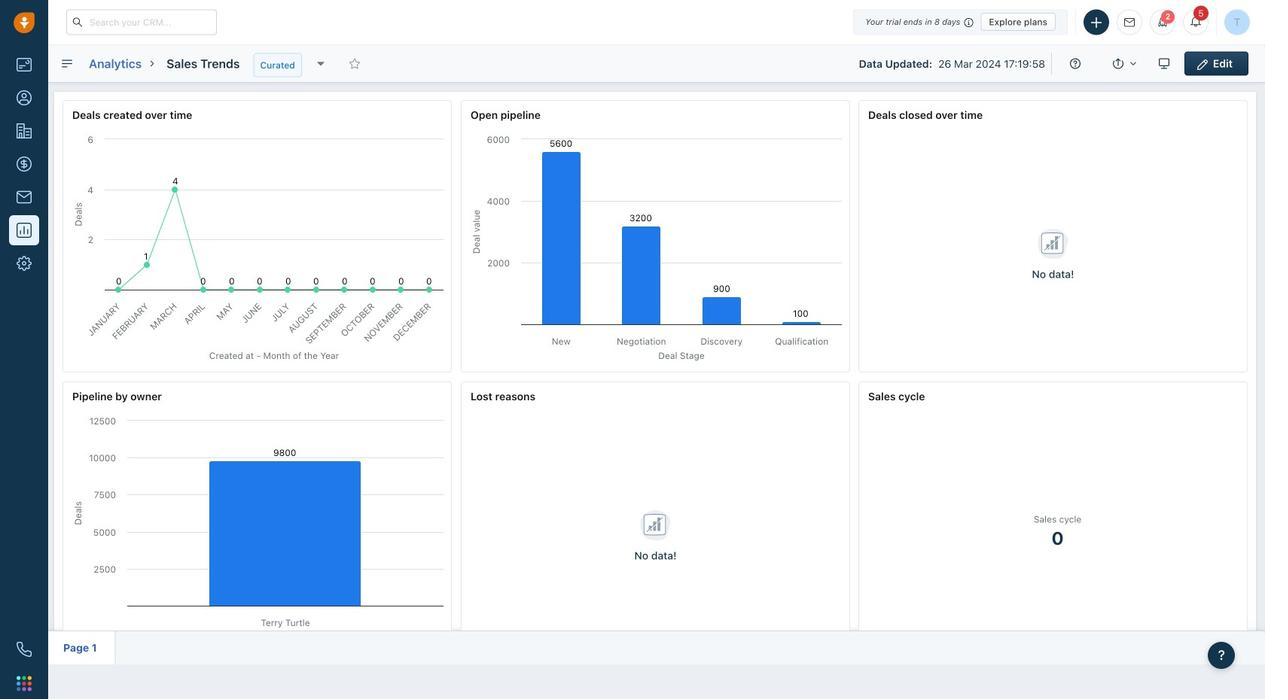 Task type: locate. For each thing, give the bounding box(es) containing it.
phone image
[[17, 642, 32, 657]]

freshworks switcher image
[[17, 677, 32, 692]]



Task type: vqa. For each thing, say whether or not it's contained in the screenshot.
search your crm... text box
yes



Task type: describe. For each thing, give the bounding box(es) containing it.
send email image
[[1124, 18, 1135, 27]]

phone element
[[9, 635, 39, 665]]

Search your CRM... text field
[[66, 9, 217, 35]]



